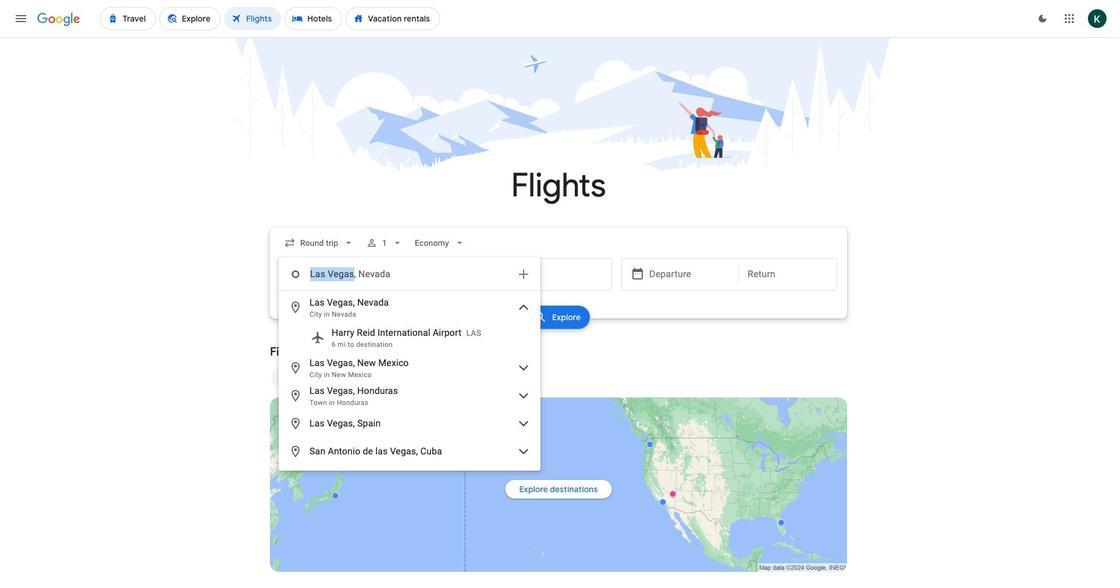 Task type: vqa. For each thing, say whether or not it's contained in the screenshot.
Las Vegas, Honduras 'OPTION'
yes



Task type: describe. For each thing, give the bounding box(es) containing it.
toggle nearby airports for san antonio de las vegas, cuba image
[[517, 445, 531, 459]]

Departure text field
[[649, 259, 730, 290]]

list box inside enter your origin dialog
[[279, 291, 540, 471]]

toggle nearby airports for las vegas, spain image
[[517, 417, 531, 431]]

toggle nearby airports for las vegas, nevada image
[[517, 301, 531, 315]]

las vegas, nevada option
[[279, 294, 540, 322]]

Where else? text field
[[310, 261, 510, 289]]

Flight search field
[[261, 228, 857, 471]]

enter your origin dialog
[[279, 258, 541, 471]]

las vegas, spain option
[[279, 410, 540, 438]]

toggle nearby airports for las vegas, new mexico image
[[517, 361, 531, 375]]

main menu image
[[14, 12, 28, 26]]



Task type: locate. For each thing, give the bounding box(es) containing it.
toggle nearby airports for las vegas, honduras image
[[517, 389, 531, 403]]

None field
[[279, 229, 359, 257], [411, 229, 470, 257], [279, 229, 359, 257], [411, 229, 470, 257]]

las vegas, honduras option
[[279, 382, 540, 410]]

list box
[[279, 291, 540, 471]]

las vegas, new mexico option
[[279, 354, 540, 382]]

harry reid international airport (las) option
[[279, 322, 540, 354]]

san antonio de las vegas, cuba option
[[279, 438, 540, 466]]

Return text field
[[748, 259, 828, 290]]

list
[[270, 368, 847, 402]]

origin, select multiple airports image
[[517, 268, 531, 282]]

change appearance image
[[1029, 5, 1057, 33]]



